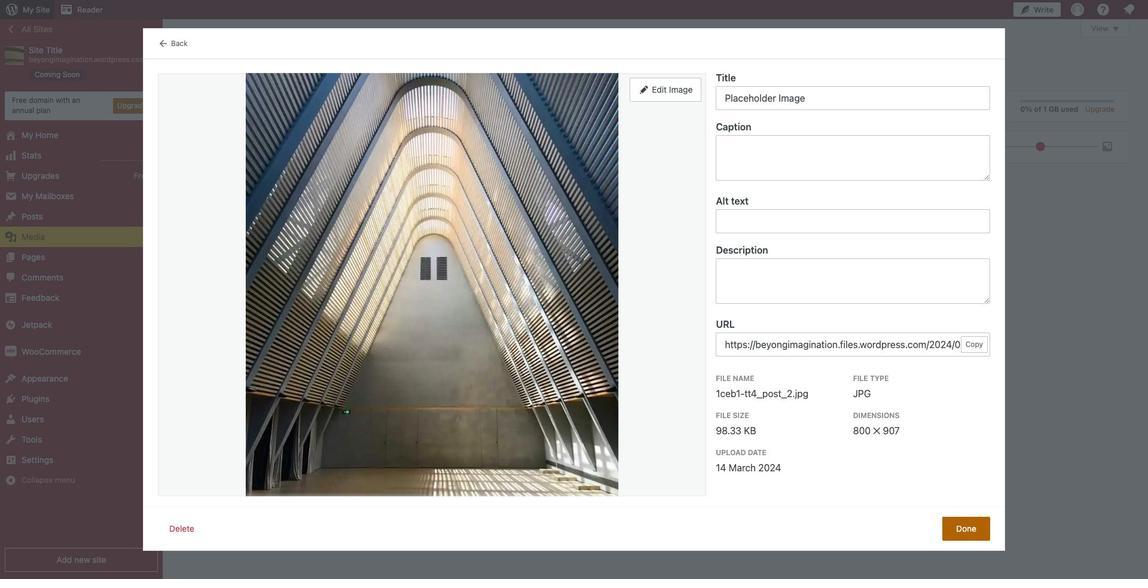 Task type: vqa. For each thing, say whether or not it's contained in the screenshot.
Media
no



Task type: locate. For each thing, give the bounding box(es) containing it.
highest hourly views 0 image
[[101, 153, 158, 161]]

help image
[[1097, 2, 1111, 17]]

dialog
[[144, 29, 1005, 550]]

closed image
[[1113, 27, 1119, 31]]

None range field
[[985, 141, 1098, 152]]

main content
[[182, 19, 1129, 348]]

None text field
[[716, 86, 991, 110], [716, 135, 991, 181], [716, 333, 991, 357], [716, 86, 991, 110], [716, 135, 991, 181], [716, 333, 991, 357]]

menu
[[221, 92, 971, 121]]

img image
[[5, 346, 17, 357]]

None text field
[[716, 210, 991, 234], [716, 259, 991, 304], [716, 210, 991, 234], [716, 259, 991, 304]]

None search field
[[977, 92, 1006, 121]]

group
[[716, 73, 991, 110], [716, 122, 991, 184], [197, 139, 273, 156], [716, 196, 991, 234], [716, 246, 991, 308], [716, 320, 991, 357]]

manage your notifications image
[[1122, 2, 1137, 17]]



Task type: describe. For each thing, give the bounding box(es) containing it.
update your profile, personal settings, and more image
[[1071, 2, 1085, 17]]

placeholder image image
[[246, 73, 619, 496]]



